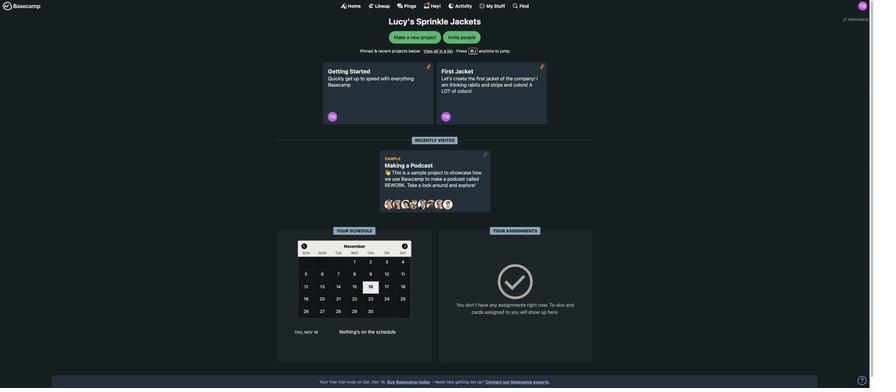 Task type: vqa. For each thing, say whether or not it's contained in the screenshot.
explore!
yes



Task type: locate. For each thing, give the bounding box(es) containing it.
victor cooper image
[[443, 200, 453, 210]]

your left free
[[320, 380, 329, 385]]

and right strips
[[505, 82, 513, 88]]

first jacket let's create the first jacket of the company! i am thinking rabits and strips and colors! a lot of colors!
[[442, 68, 538, 94]]

to inside getting started quickly get up to speed with everything basecamp
[[361, 76, 365, 81]]

recently visited
[[415, 138, 455, 143]]

started
[[350, 68, 371, 75]]

basecamp inside getting started quickly get up to speed with everything basecamp
[[328, 82, 351, 88]]

1 vertical spatial tyler black image
[[328, 112, 337, 122]]

0 horizontal spatial colors!
[[458, 89, 472, 94]]

and right to‑dos
[[567, 303, 575, 308]]

jennifer young image
[[410, 200, 419, 210]]

0 vertical spatial tyler black image
[[859, 1, 868, 10]]

the up the rabits
[[469, 76, 476, 81]]

a right making
[[406, 162, 410, 169]]

getting
[[328, 68, 349, 75]]

2 horizontal spatial your
[[494, 228, 506, 233]]

press
[[457, 48, 467, 53]]

· right list
[[454, 48, 456, 53]]

up
[[354, 76, 360, 81], [542, 310, 547, 315]]

project
[[421, 35, 436, 40], [428, 170, 443, 176]]

1 vertical spatial project
[[428, 170, 443, 176]]

1 · from the left
[[422, 48, 423, 53]]

have
[[479, 303, 489, 308]]

thinking
[[450, 82, 467, 88]]

sample making a podcast 👋 this is a sample project to showcase how we use basecamp to make a podcast called rework. take a look around and explore!
[[385, 157, 482, 188]]

first
[[442, 68, 454, 75]]

1 vertical spatial on
[[357, 380, 362, 385]]

don't
[[466, 303, 477, 308]]

16
[[314, 330, 318, 335]]

0 vertical spatial up
[[354, 76, 360, 81]]

pings button
[[397, 3, 417, 9]]

company!
[[515, 76, 536, 81]]

quickly
[[328, 76, 344, 81]]

to up podcast
[[445, 170, 449, 176]]

the
[[469, 76, 476, 81], [506, 76, 513, 81], [368, 329, 375, 335]]

activity
[[456, 3, 472, 9]]

anytime
[[479, 48, 495, 53]]

a
[[530, 82, 533, 88]]

find button
[[513, 3, 529, 9]]

your left assignments on the bottom of the page
[[494, 228, 506, 233]]

making
[[385, 162, 405, 169]]

basecamp right buy
[[397, 380, 418, 385]]

up right get
[[354, 76, 360, 81]]

colors!
[[514, 82, 529, 88], [458, 89, 472, 94]]

1 horizontal spatial your
[[337, 228, 349, 233]]

main element
[[0, 0, 870, 12]]

0 horizontal spatial tyler black image
[[328, 112, 337, 122]]

wed
[[351, 251, 358, 255]]

2 horizontal spatial the
[[506, 76, 513, 81]]

0 horizontal spatial of
[[452, 89, 456, 94]]

basecamp right our
[[511, 380, 533, 385]]

to inside you don't have any assignments right now. to‑dos and cards assigned to you will show up here.
[[506, 310, 510, 315]]

strips
[[491, 82, 503, 88]]

16.
[[381, 380, 386, 385]]

your left schedule
[[337, 228, 349, 233]]

of down thinking
[[452, 89, 456, 94]]

on left sat,
[[357, 380, 362, 385]]

tyler black image
[[859, 1, 868, 10], [328, 112, 337, 122]]

steve marsh image
[[435, 200, 444, 210]]

⌘ j anytime to jump
[[471, 48, 510, 53]]

recently
[[415, 138, 437, 143]]

today
[[419, 380, 431, 385]]

project up make
[[428, 170, 443, 176]]

2 · from the left
[[454, 48, 456, 53]]

👋
[[385, 170, 391, 176]]

None submit
[[424, 62, 434, 72], [538, 62, 547, 72], [481, 150, 491, 160], [424, 62, 434, 72], [538, 62, 547, 72], [481, 150, 491, 160]]

1 vertical spatial up
[[542, 310, 547, 315]]

nothing's on the schedule
[[340, 329, 396, 335]]

jacket
[[487, 76, 500, 81]]

am
[[442, 82, 449, 88]]

showcase
[[450, 170, 472, 176]]

basecamp up take
[[402, 176, 424, 182]]

0 vertical spatial on
[[362, 329, 367, 335]]

basecamp inside sample making a podcast 👋 this is a sample project to showcase how we use basecamp to make a podcast called rework. take a look around and explore!
[[402, 176, 424, 182]]

1 horizontal spatial tyler black image
[[859, 1, 868, 10]]

assignments
[[499, 303, 526, 308]]

thu
[[368, 251, 374, 255]]

jared davis image
[[401, 200, 411, 210]]

tyler black image inside main element
[[859, 1, 868, 10]]

lineup
[[375, 3, 390, 9]]

project right new
[[421, 35, 436, 40]]

thu, nov 16
[[295, 330, 318, 335]]

on
[[362, 329, 367, 335], [357, 380, 362, 385]]

here.
[[548, 310, 559, 315]]

this
[[392, 170, 402, 176]]

0 horizontal spatial up
[[354, 76, 360, 81]]

projects
[[392, 48, 408, 53]]

•
[[432, 380, 434, 385]]

hey!
[[431, 3, 441, 9]]

0 vertical spatial project
[[421, 35, 436, 40]]

the left company!
[[506, 76, 513, 81]]

1 horizontal spatial up
[[542, 310, 547, 315]]

to left 'you'
[[506, 310, 510, 315]]

november
[[344, 244, 366, 249]]

getting started quickly get up to speed with everything basecamp
[[328, 68, 414, 88]]

your
[[337, 228, 349, 233], [494, 228, 506, 233], [320, 380, 329, 385]]

make
[[394, 35, 406, 40]]

to down started
[[361, 76, 365, 81]]

sprinkle
[[417, 16, 449, 26]]

take
[[408, 183, 418, 188]]

a left new
[[407, 35, 410, 40]]

make a new project
[[394, 35, 436, 40]]

will
[[521, 310, 528, 315]]

colors! down thinking
[[458, 89, 472, 94]]

on right nothing's on the bottom left
[[362, 329, 367, 335]]

0 horizontal spatial ·
[[422, 48, 423, 53]]

how
[[473, 170, 482, 176]]

nicole katz image
[[427, 200, 436, 210]]

tue
[[335, 251, 342, 255]]

activity link
[[448, 3, 472, 9]]

schedule
[[376, 329, 396, 335]]

and down first
[[482, 82, 490, 88]]

1 horizontal spatial colors!
[[514, 82, 529, 88]]

· left view
[[422, 48, 423, 53]]

annie bryan image
[[385, 200, 394, 210]]

hey! button
[[424, 2, 441, 9]]

·
[[422, 48, 423, 53], [454, 48, 456, 53]]

up inside you don't have any assignments right now. to‑dos and cards assigned to you will show up here.
[[542, 310, 547, 315]]

the left schedule
[[368, 329, 375, 335]]

let's
[[442, 76, 453, 81]]

basecamp
[[328, 82, 351, 88], [402, 176, 424, 182], [397, 380, 418, 385], [511, 380, 533, 385]]

1 horizontal spatial ·
[[454, 48, 456, 53]]

sample
[[411, 170, 427, 176]]

speed
[[366, 76, 380, 81]]

new
[[411, 35, 420, 40]]

podcast
[[448, 176, 465, 182]]

colors! down company!
[[514, 82, 529, 88]]

j
[[474, 48, 477, 53]]

adminland link
[[842, 15, 870, 24]]

get
[[346, 76, 353, 81]]

1 horizontal spatial the
[[469, 76, 476, 81]]

and
[[482, 82, 490, 88], [505, 82, 513, 88], [449, 183, 458, 188], [567, 303, 575, 308]]

up down "now."
[[542, 310, 547, 315]]

recent
[[379, 48, 391, 53]]

fri
[[385, 251, 389, 255]]

1 vertical spatial of
[[452, 89, 456, 94]]

lineup link
[[368, 3, 390, 9]]

0 vertical spatial colors!
[[514, 82, 529, 88]]

a
[[407, 35, 410, 40], [444, 48, 447, 53], [406, 162, 410, 169], [408, 170, 410, 176], [444, 176, 447, 182], [419, 183, 421, 188]]

people
[[461, 35, 476, 40]]

experts
[[534, 380, 549, 385]]

lucy's sprinkle jackets
[[389, 16, 481, 26]]

0 vertical spatial of
[[501, 76, 505, 81]]

basecamp down quickly
[[328, 82, 351, 88]]

i
[[537, 76, 538, 81]]

nothing's
[[340, 329, 360, 335]]

sample
[[385, 157, 401, 161]]

of up strips
[[501, 76, 505, 81]]

and down podcast
[[449, 183, 458, 188]]

now.
[[539, 303, 549, 308]]



Task type: describe. For each thing, give the bounding box(es) containing it.
ends
[[347, 380, 356, 385]]

assignments
[[507, 228, 538, 233]]

buy basecamp today link
[[388, 380, 431, 385]]

1 horizontal spatial of
[[501, 76, 505, 81]]

jackets
[[451, 16, 481, 26]]

contact
[[486, 380, 502, 385]]

view all in a list link
[[424, 48, 453, 53]]

my stuff
[[487, 3, 506, 9]]

cards
[[472, 310, 484, 315]]

project inside sample making a podcast 👋 this is a sample project to showcase how we use basecamp to make a podcast called rework. take a look around and explore!
[[428, 170, 443, 176]]

to‑dos
[[550, 303, 565, 308]]

you
[[457, 303, 465, 308]]

mon
[[319, 251, 326, 255]]

your schedule
[[337, 228, 373, 233]]

jump
[[501, 48, 510, 53]]

called
[[467, 176, 479, 182]]

sun
[[303, 251, 310, 255]]

make a new project link
[[389, 31, 442, 44]]

⌘
[[471, 48, 474, 53]]

thu,
[[295, 330, 304, 335]]

you don't have any assignments right now. to‑dos and cards assigned to you will show up here.
[[457, 303, 575, 315]]

set
[[471, 380, 477, 385]]

your for your schedule
[[337, 228, 349, 233]]

assigned
[[485, 310, 505, 315]]

up inside getting started quickly get up to speed with everything basecamp
[[354, 76, 360, 81]]

stuff
[[495, 3, 506, 9]]

look
[[423, 183, 432, 188]]

· press
[[454, 48, 467, 53]]

all
[[434, 48, 439, 53]]

and inside sample making a podcast 👋 this is a sample project to showcase how we use basecamp to make a podcast called rework. take a look around and explore!
[[449, 183, 458, 188]]

visited
[[438, 138, 455, 143]]

find
[[520, 3, 529, 9]]

jacket
[[456, 68, 474, 75]]

list
[[448, 48, 453, 53]]

with
[[381, 76, 390, 81]]

our
[[503, 380, 510, 385]]

invite people
[[448, 35, 476, 40]]

cheryl walters image
[[393, 200, 403, 210]]

1 vertical spatial colors!
[[458, 89, 472, 94]]

you
[[512, 310, 519, 315]]

lot
[[442, 89, 451, 94]]

to left "jump"
[[496, 48, 500, 53]]

pinned
[[360, 48, 374, 53]]

josh fiske image
[[418, 200, 428, 210]]

in
[[440, 48, 443, 53]]

switch accounts image
[[2, 1, 41, 11]]

a up around at top
[[444, 176, 447, 182]]

your for your assignments
[[494, 228, 506, 233]]

buy
[[388, 380, 395, 385]]

below
[[409, 48, 420, 53]]

rabits
[[468, 82, 481, 88]]

everything
[[391, 76, 414, 81]]

any
[[490, 303, 498, 308]]

sat
[[400, 251, 406, 255]]

explore!
[[459, 183, 476, 188]]

your free trial ends on sat, dec 16. buy basecamp today • need help getting set up? contact our basecamp experts .
[[320, 380, 551, 385]]

create
[[454, 76, 467, 81]]

need
[[435, 380, 445, 385]]

home
[[348, 3, 361, 9]]

is
[[403, 170, 406, 176]]

a left look
[[419, 183, 421, 188]]

contact our basecamp experts link
[[486, 380, 549, 385]]

a right "in"
[[444, 48, 447, 53]]

0 horizontal spatial the
[[368, 329, 375, 335]]

pinned & recent projects below · view all in a list
[[360, 48, 453, 53]]

help
[[446, 380, 455, 385]]

tyler black image
[[442, 112, 451, 122]]

and inside you don't have any assignments right now. to‑dos and cards assigned to you will show up here.
[[567, 303, 575, 308]]

around
[[433, 183, 448, 188]]

to up look
[[426, 176, 430, 182]]

sat,
[[363, 380, 371, 385]]

home link
[[341, 3, 361, 9]]

adminland
[[849, 17, 869, 22]]

up?
[[478, 380, 485, 385]]

a right is
[[408, 170, 410, 176]]

0 horizontal spatial your
[[320, 380, 329, 385]]

view
[[424, 48, 433, 53]]

invite people link
[[443, 31, 481, 44]]

nov
[[305, 330, 313, 335]]

.
[[549, 380, 551, 385]]



